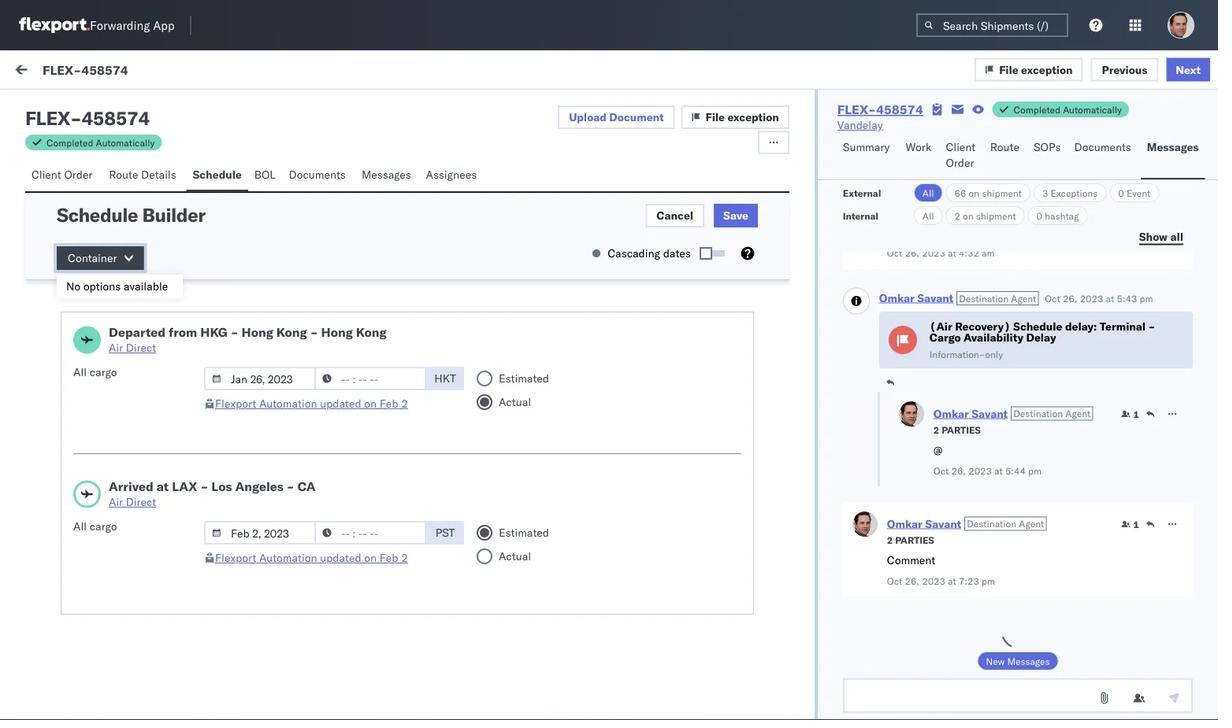 Task type: vqa. For each thing, say whether or not it's contained in the screenshot.
third the Yantian from the bottom of the page
no



Task type: describe. For each thing, give the bounding box(es) containing it.
at inside @ oct 26, 2023 at 5:44 pm
[[994, 465, 1003, 477]]

pm for 5:44
[[518, 703, 534, 717]]

0 vertical spatial work
[[153, 65, 179, 78]]

flexport automation updated on feb 2 button for ca
[[215, 552, 408, 565]]

your inside we are notifying you that your shipment, k & k, devan has been delayed. this often occurs when unloading cargo takes longer than
[[175, 600, 197, 613]]

filing
[[71, 269, 96, 282]]

to
[[219, 269, 229, 282]]

warehouse
[[109, 497, 168, 511]]

updated for ca
[[320, 552, 361, 565]]

2023 inside @ oct 26, 2023 at 5:44 pm
[[969, 465, 992, 477]]

1 horizontal spatial messages button
[[1141, 133, 1205, 180]]

0 vertical spatial a
[[99, 269, 105, 282]]

related
[[950, 137, 983, 149]]

savant down oct 26, 2023 at 4:32 am
[[917, 291, 953, 305]]

458574 down new
[[982, 703, 1023, 717]]

exception: (air recovery) schedule delay: terminal - cargo
[[50, 702, 368, 716]]

1 button for @
[[1121, 408, 1139, 421]]

pm for @
[[1028, 465, 1042, 477]]

estimated for arrived at lax - los angeles - ca
[[499, 526, 549, 540]]

pm for 5:46
[[518, 404, 534, 418]]

cargo inside (air recovery) schedule delay: terminal - cargo availability delay information-only
[[930, 331, 961, 345]]

air inside arrived at lax - los angeles - ca air direct
[[109, 496, 123, 509]]

26, for oct 26, 2023, 5:46 pm edt
[[437, 404, 454, 418]]

2 parties for @
[[934, 424, 981, 436]]

schedule builder
[[57, 203, 205, 227]]

flex- 2271801
[[949, 404, 1030, 418]]

MMM D, YYYY text field
[[204, 522, 316, 545]]

schedule inside (air recovery) schedule delay: terminal - cargo availability delay information-only
[[1013, 320, 1062, 334]]

savant down whatever floats your boat! waka waka!
[[112, 383, 146, 397]]

feb for arrived at lax - los angeles - ca
[[380, 552, 398, 565]]

comment oct 26, 2023 at 7:23 pm
[[887, 554, 995, 587]]

flex- up 2 on shipment
[[949, 183, 982, 197]]

flexport. image
[[19, 17, 90, 33]]

improve
[[231, 269, 271, 282]]

no
[[66, 280, 81, 294]]

bol
[[254, 168, 276, 182]]

flex- down @ oct 26, 2023 at 5:44 pm
[[949, 498, 982, 512]]

app
[[153, 18, 175, 33]]

departed
[[109, 325, 166, 340]]

flex-458574 link
[[837, 102, 923, 117]]

0 horizontal spatial client
[[32, 168, 61, 182]]

0 vertical spatial file exception
[[999, 62, 1073, 76]]

all button for 66
[[914, 184, 943, 202]]

from
[[169, 325, 197, 340]]

unloading
[[212, 615, 261, 629]]

1 horizontal spatial order
[[946, 156, 974, 170]]

shipment for 66 on shipment
[[982, 187, 1022, 199]]

all
[[1170, 230, 1183, 243]]

next
[[1176, 62, 1201, 76]]

internal for internal
[[843, 210, 879, 222]]

edt for oct 26, 2023, 5:45 pm edt
[[537, 601, 557, 615]]

1 vertical spatial am
[[53, 269, 69, 282]]

flexport for hong
[[215, 397, 256, 411]]

item/shipment
[[1008, 137, 1073, 149]]

flexport automation updated on feb 2 for hong
[[215, 397, 408, 411]]

26, inside @ oct 26, 2023 at 5:44 pm
[[951, 465, 966, 477]]

actual for arrived at lax - los angeles - ca
[[499, 550, 531, 564]]

availability
[[964, 331, 1024, 345]]

1 horizontal spatial client order button
[[940, 133, 984, 180]]

flexport automation updated on feb 2 for ca
[[215, 552, 408, 565]]

external (0)
[[25, 100, 90, 114]]

delay: inside (air recovery) schedule delay: terminal - cargo availability delay information-only
[[1065, 320, 1097, 334]]

0 horizontal spatial order
[[64, 168, 93, 182]]

flex- down new messages button
[[949, 703, 982, 717]]

edt for oct 26, 2023, 6:30 pm edt
[[537, 325, 557, 339]]

2023, for 5:46
[[457, 404, 488, 418]]

omkar up @
[[934, 407, 969, 421]]

1 horizontal spatial am
[[982, 247, 995, 259]]

pm for 6:30
[[518, 325, 534, 339]]

2023, for 7:22
[[457, 183, 488, 197]]

latent
[[47, 198, 79, 212]]

omkar savant for am
[[76, 242, 146, 255]]

cancel button
[[646, 204, 704, 228]]

at inside comment oct 26, 2023 at 7:23 pm
[[948, 576, 956, 587]]

flex - 458574
[[25, 106, 150, 130]]

all left 66
[[923, 187, 934, 199]]

forwarding app link
[[19, 17, 175, 33]]

1 vertical spatial completed automatically
[[46, 137, 155, 149]]

work for related
[[985, 137, 1006, 149]]

destination for comment
[[967, 518, 1017, 530]]

(0) for internal (0)
[[147, 100, 168, 114]]

waka
[[182, 340, 210, 353]]

oct for oct 26, 2023, 5:46 pm edt
[[416, 404, 434, 418]]

route details button
[[103, 161, 186, 191]]

documents for leftmost documents button
[[289, 168, 346, 182]]

omkar savant destination agent for comment
[[887, 517, 1044, 531]]

oct for oct 26, 2023, 6:30 pm edt
[[416, 325, 434, 339]]

all up lucrative
[[73, 520, 87, 534]]

upload
[[569, 110, 607, 124]]

event
[[1127, 187, 1151, 199]]

omkar down floats
[[76, 383, 110, 397]]

6:30
[[491, 325, 515, 339]]

0 vertical spatial destination
[[959, 293, 1009, 305]]

messaging
[[82, 198, 135, 212]]

(0) for external (0)
[[69, 100, 90, 114]]

container button
[[57, 247, 144, 270]]

2023, for 6:30
[[457, 325, 488, 339]]

air direct link for los
[[109, 495, 316, 511]]

@
[[934, 444, 943, 457]]

arrived
[[109, 479, 154, 495]]

oct inside @ oct 26, 2023 at 5:44 pm
[[934, 465, 949, 477]]

0 vertical spatial automatically
[[1063, 104, 1122, 115]]

1 for @
[[1133, 409, 1139, 420]]

at left "4:32"
[[948, 247, 956, 259]]

shipment for 2 on shipment
[[976, 210, 1016, 222]]

cascading dates
[[608, 247, 691, 260]]

external for external
[[843, 187, 881, 199]]

0 horizontal spatial messages
[[362, 168, 411, 182]]

devan
[[170, 497, 203, 511]]

26, for oct 26, 2023 at 4:32 am
[[905, 247, 920, 259]]

458574 up new
[[982, 601, 1023, 615]]

1 vertical spatial delay:
[[244, 702, 276, 716]]

0 horizontal spatial recovery)
[[134, 702, 190, 716]]

updated for hong
[[320, 397, 361, 411]]

savant up @ oct 26, 2023 at 5:44 pm
[[972, 407, 1008, 421]]

work for my
[[45, 61, 86, 82]]

parties for @
[[942, 424, 981, 436]]

5:43
[[1117, 293, 1137, 305]]

5 omkar savant from the top
[[76, 470, 146, 484]]

this contract established, we will create lucrative
[[56, 529, 388, 558]]

cancel
[[657, 209, 693, 223]]

hkt
[[434, 372, 456, 386]]

oct 26, 2023, 5:46 pm edt
[[416, 404, 557, 418]]

(air recovery) schedule delay: terminal - cargo availability delay information-only
[[930, 320, 1155, 360]]

2 kong from the left
[[356, 325, 387, 340]]

flex- up information-
[[949, 325, 982, 339]]

flex- 1366815
[[949, 325, 1030, 339]]

pm for 7:22
[[518, 183, 534, 197]]

omkar up filing
[[76, 242, 110, 255]]

automation for kong
[[259, 397, 317, 411]]

2 flex- 458574 from the top
[[949, 498, 1023, 512]]

show all
[[1139, 230, 1183, 243]]

show
[[1139, 230, 1168, 243]]

omkar savant button for comment
[[887, 517, 961, 531]]

flex
[[25, 106, 70, 130]]

1 horizontal spatial client order
[[946, 140, 976, 170]]

great
[[91, 529, 117, 542]]

3
[[1042, 187, 1048, 199]]

0 vertical spatial file
[[999, 62, 1019, 76]]

0 vertical spatial client
[[946, 140, 976, 154]]

exceptions
[[1051, 187, 1098, 199]]

at left 5:43
[[1106, 293, 1114, 305]]

@ oct 26, 2023 at 5:44 pm
[[934, 444, 1042, 477]]

options
[[83, 280, 121, 294]]

lax
[[172, 479, 197, 495]]

1 vertical spatial a
[[83, 529, 89, 542]]

savant up comment oct 26, 2023 at 7:23 pm
[[925, 517, 961, 531]]

-- : -- -- text field for departed from hkg - hong kong - hong kong
[[314, 367, 426, 391]]

schedule inside button
[[193, 168, 242, 182]]

omkar savant button for @
[[934, 407, 1008, 421]]

departed from hkg - hong kong - hong kong air direct
[[109, 325, 387, 355]]

66 on shipment
[[955, 187, 1022, 199]]

savant up whatever floats your boat! waka waka!
[[112, 312, 146, 326]]

available
[[124, 280, 168, 294]]

2 parties button for @
[[934, 423, 981, 437]]

you
[[131, 600, 149, 613]]

exception: for exception: warehouse devan delay
[[50, 497, 106, 511]]

summary button
[[837, 133, 899, 180]]

(air inside (air recovery) schedule delay: terminal - cargo availability delay information-only
[[930, 320, 952, 334]]

devan
[[286, 600, 316, 613]]

0 horizontal spatial client order
[[32, 168, 93, 182]]

i am filing a commendation report to improve your morale!
[[47, 269, 336, 282]]

omkar up comment
[[887, 517, 922, 531]]

1 vertical spatial (air
[[109, 702, 131, 716]]

sops button
[[1027, 133, 1068, 180]]

omkar down oct 26, 2023 at 4:32 am
[[879, 291, 915, 305]]

work button
[[899, 133, 940, 180]]

1 vertical spatial 5:44
[[491, 703, 515, 717]]

hkg
[[200, 325, 227, 340]]

5:44 inside @ oct 26, 2023 at 5:44 pm
[[1005, 465, 1026, 477]]

1 horizontal spatial flex-458574
[[837, 102, 923, 117]]

internal (0)
[[106, 100, 168, 114]]

2271801
[[982, 404, 1030, 418]]

0 for 0 hashtag
[[1036, 210, 1042, 222]]

all cargo for arrived
[[73, 520, 117, 534]]

previous button
[[1091, 58, 1159, 81]]

oct 26, 2023 at 4:32 am
[[887, 247, 995, 259]]

2023 left "4:32"
[[922, 247, 945, 259]]

458574 down forwarding app link
[[81, 62, 128, 77]]

we are notifying you that your shipment, k & k, devan has been delayed. this often occurs when unloading cargo takes longer than
[[47, 600, 381, 629]]

save button
[[714, 204, 758, 228]]

are
[[66, 600, 82, 613]]

26, for oct 26, 2023, 5:45 pm edt
[[437, 601, 454, 615]]

0 vertical spatial your
[[274, 269, 296, 282]]

information-
[[930, 349, 985, 360]]

route for route
[[990, 140, 1020, 154]]

shipment,
[[199, 600, 249, 613]]

next button
[[1166, 58, 1210, 81]]

morale!
[[298, 269, 336, 282]]

oct for oct 26, 2023 at 4:32 am
[[887, 247, 902, 259]]

1 vertical spatial terminal
[[279, 702, 325, 716]]

0 horizontal spatial file exception
[[706, 110, 779, 124]]

5:45
[[491, 601, 515, 615]]

2 horizontal spatial messages
[[1147, 140, 1199, 154]]

save
[[723, 209, 748, 223]]

bol button
[[248, 161, 283, 191]]

2023, for 5:45
[[457, 601, 488, 615]]

omkar savant destination agent for @
[[934, 407, 1091, 421]]

this is a great
[[47, 529, 117, 542]]

message
[[49, 137, 87, 149]]

ca
[[298, 479, 316, 495]]

all up oct 26, 2023 at 4:32 am
[[923, 210, 934, 222]]

26, for oct 26, 2023, 5:44 pm edt
[[437, 703, 454, 717]]

oct inside comment oct 26, 2023 at 7:23 pm
[[887, 576, 902, 587]]

flex- down 2 on shipment
[[949, 254, 982, 268]]

assignees
[[426, 168, 477, 182]]

2 hong from the left
[[321, 325, 353, 340]]

flex- down 7:23
[[949, 601, 982, 615]]

k,
[[273, 600, 283, 613]]

0 vertical spatial omkar savant button
[[879, 291, 953, 305]]

66
[[955, 187, 966, 199]]

flex- 1854269
[[949, 254, 1030, 268]]

documents for the right documents button
[[1074, 140, 1131, 154]]

0 horizontal spatial your
[[128, 340, 150, 353]]

at inside arrived at lax - los angeles - ca air direct
[[157, 479, 169, 495]]

26, for oct 26, 2023 at 5:43 pm
[[1063, 293, 1078, 305]]

assignees button
[[420, 161, 486, 191]]

vandelay
[[837, 118, 883, 132]]

0 horizontal spatial client order button
[[25, 161, 103, 191]]

flex- 458574 for oct 26, 2023, 5:45 pm edt
[[949, 601, 1023, 615]]

0 horizontal spatial this
[[47, 529, 68, 542]]

MMM D, YYYY text field
[[204, 367, 316, 391]]

delay inside (air recovery) schedule delay: terminal - cargo availability delay information-only
[[1026, 331, 1056, 345]]

create
[[357, 529, 388, 542]]



Task type: locate. For each thing, give the bounding box(es) containing it.
pm down 2271801
[[1028, 465, 1042, 477]]

2 1 from the top
[[1133, 519, 1139, 531]]

4 resize handle column header from the left
[[1190, 132, 1209, 721]]

2023, for 5:44
[[457, 703, 488, 717]]

2 omkar savant from the top
[[76, 242, 146, 255]]

2 parties up @
[[934, 424, 981, 436]]

we
[[320, 529, 334, 542]]

hold
[[210, 411, 235, 424]]

your left morale! at the left of the page
[[274, 269, 296, 282]]

a
[[99, 269, 105, 282], [83, 529, 89, 542]]

2 air from the top
[[109, 496, 123, 509]]

1 2023, from the top
[[457, 183, 488, 197]]

2 2023, from the top
[[457, 325, 488, 339]]

air down departed
[[109, 341, 123, 355]]

automatically down previous button at the right
[[1063, 104, 1122, 115]]

oct for oct 26, 2023 at 5:43 pm
[[1045, 293, 1060, 305]]

1 vertical spatial flexport
[[215, 552, 256, 565]]

4 2023, from the top
[[457, 601, 488, 615]]

1 omkar savant from the top
[[76, 171, 146, 184]]

0 vertical spatial estimated
[[499, 372, 549, 386]]

1 button for comment
[[1121, 518, 1139, 531]]

destination up @ oct 26, 2023 at 5:44 pm
[[1013, 408, 1063, 420]]

2 vertical spatial omkar savant destination agent
[[887, 517, 1044, 531]]

oct for oct 26, 2023, 5:44 pm edt
[[416, 703, 434, 717]]

1 hong from the left
[[242, 325, 273, 340]]

1 horizontal spatial client
[[946, 140, 976, 154]]

flexport for los
[[215, 552, 256, 565]]

3 flex- 458574 from the top
[[949, 601, 1023, 615]]

1 vertical spatial your
[[128, 340, 150, 353]]

2 estimated from the top
[[499, 526, 549, 540]]

builder
[[142, 203, 205, 227]]

4 pm from the top
[[518, 601, 534, 615]]

2 vertical spatial destination
[[967, 518, 1017, 530]]

am right i at left top
[[53, 269, 69, 282]]

2 -- : -- -- text field from the top
[[314, 522, 426, 545]]

2 horizontal spatial your
[[274, 269, 296, 282]]

2023 left 5:43
[[1080, 293, 1103, 305]]

all cargo up lucrative
[[73, 520, 117, 534]]

1 horizontal spatial delay
[[1026, 331, 1056, 345]]

0 left event
[[1118, 187, 1124, 199]]

documents up the exceptions
[[1074, 140, 1131, 154]]

client order button up latent
[[25, 161, 103, 191]]

cargo for departed
[[90, 366, 117, 379]]

1 vertical spatial feb
[[380, 552, 398, 565]]

2 direct from the top
[[126, 496, 156, 509]]

26, inside comment oct 26, 2023 at 7:23 pm
[[905, 576, 920, 587]]

1 kong from the left
[[276, 325, 307, 340]]

resize handle column header for related work item/shipment
[[1190, 132, 1209, 721]]

0 vertical spatial flex-458574
[[43, 62, 128, 77]]

savant up commendation
[[112, 242, 146, 255]]

0 vertical spatial terminal
[[1100, 320, 1146, 334]]

external (0) button
[[19, 93, 99, 124]]

0 horizontal spatial automatically
[[96, 137, 155, 149]]

3 omkar savant from the top
[[76, 312, 146, 326]]

related work item/shipment
[[950, 137, 1073, 149]]

2 horizontal spatial pm
[[1140, 293, 1153, 305]]

1 vertical spatial flexport automation updated on feb 2
[[215, 552, 408, 565]]

2 exception: from the top
[[50, 497, 106, 511]]

1 for comment
[[1133, 519, 1139, 531]]

exception: for exception: (air recovery) schedule delay: terminal - cargo
[[50, 702, 106, 716]]

2 flexport automation updated on feb 2 from the top
[[215, 552, 408, 565]]

0 horizontal spatial work
[[153, 65, 179, 78]]

previous
[[1102, 62, 1147, 76]]

2 1 button from the top
[[1121, 518, 1139, 531]]

flexport automation updated on feb 2 button down we
[[215, 552, 408, 565]]

2 flexport from the top
[[215, 552, 256, 565]]

1 horizontal spatial terminal
[[1100, 320, 1146, 334]]

(0)
[[69, 100, 90, 114], [147, 100, 168, 114]]

internal for internal (0)
[[106, 100, 144, 114]]

external down the my work
[[25, 100, 67, 114]]

4 edt from the top
[[537, 601, 557, 615]]

completed up item/shipment
[[1014, 104, 1061, 115]]

cargo for arrived
[[90, 520, 117, 534]]

takes
[[294, 615, 321, 629]]

- inside (air recovery) schedule delay: terminal - cargo availability delay information-only
[[1148, 320, 1155, 334]]

0 vertical spatial (air
[[930, 320, 952, 334]]

0 horizontal spatial a
[[83, 529, 89, 542]]

category
[[684, 137, 722, 149]]

air inside departed from hkg - hong kong - hong kong air direct
[[109, 341, 123, 355]]

flex-458574
[[43, 62, 128, 77], [837, 102, 923, 117]]

file exception down the search shipments (/) text field
[[999, 62, 1073, 76]]

0 horizontal spatial (0)
[[69, 100, 90, 114]]

2 updated from the top
[[320, 552, 361, 565]]

omkar savant up messaging
[[76, 171, 146, 184]]

direct down arrived
[[126, 496, 156, 509]]

resize handle column header for category
[[923, 132, 942, 721]]

Search Shipments (/) text field
[[916, 13, 1068, 37]]

upload document button
[[558, 106, 675, 129]]

1 vertical spatial this
[[93, 615, 114, 629]]

0 vertical spatial documents
[[1074, 140, 1131, 154]]

your up when
[[175, 600, 197, 613]]

flex- up @ oct 26, 2023 at 5:44 pm
[[949, 404, 982, 418]]

1 resize handle column header from the left
[[390, 132, 409, 721]]

flex- 458574 down new
[[949, 703, 1023, 717]]

terminal
[[1100, 320, 1146, 334], [279, 702, 325, 716]]

1 vertical spatial direct
[[126, 496, 156, 509]]

hong down morale! at the left of the page
[[321, 325, 353, 340]]

3 pm from the top
[[518, 404, 534, 418]]

1 flex- 458574 from the top
[[949, 183, 1023, 197]]

1 horizontal spatial automatically
[[1063, 104, 1122, 115]]

0 left hashtag
[[1036, 210, 1042, 222]]

0 for 0 event
[[1118, 187, 1124, 199]]

flexport down contract on the bottom of page
[[215, 552, 256, 565]]

1 1 from the top
[[1133, 409, 1139, 420]]

1 horizontal spatial documents
[[1074, 140, 1131, 154]]

oct for oct 26, 2023, 5:45 pm edt
[[416, 601, 434, 615]]

1 horizontal spatial documents button
[[1068, 133, 1141, 180]]

2 vertical spatial pm
[[982, 576, 995, 587]]

only
[[985, 349, 1003, 360]]

(air
[[930, 320, 952, 334], [109, 702, 131, 716]]

flexport automation updated on feb 2 button for hong
[[215, 397, 408, 411]]

edt for oct 26, 2023, 5:44 pm edt
[[537, 703, 557, 717]]

a right filing
[[99, 269, 105, 282]]

a right is
[[83, 529, 89, 542]]

2 air direct link from the top
[[109, 495, 316, 511]]

1 horizontal spatial (air
[[930, 320, 952, 334]]

client up latent
[[32, 168, 61, 182]]

omkar savant
[[76, 171, 146, 184], [76, 242, 146, 255], [76, 312, 146, 326], [76, 383, 146, 397], [76, 470, 146, 484]]

1 direct from the top
[[126, 341, 156, 355]]

file up category
[[706, 110, 725, 124]]

2 parties up comment
[[887, 535, 934, 546]]

0 horizontal spatial documents
[[289, 168, 346, 182]]

1 horizontal spatial work
[[906, 140, 932, 154]]

pm for comment
[[982, 576, 995, 587]]

5:46
[[491, 404, 515, 418]]

0 vertical spatial completed automatically
[[1014, 104, 1122, 115]]

3 edt from the top
[[537, 404, 557, 418]]

2 (0) from the left
[[147, 100, 168, 114]]

at down 2271801
[[994, 465, 1003, 477]]

1 automation from the top
[[259, 397, 317, 411]]

latent messaging test.
[[47, 198, 161, 212]]

messages button
[[1141, 133, 1205, 180], [355, 161, 420, 191]]

work right import
[[153, 65, 179, 78]]

air direct link up mmm d, yyyy text box
[[109, 340, 387, 356]]

2 all cargo from the top
[[73, 520, 117, 534]]

air down arrived
[[109, 496, 123, 509]]

file exception up category
[[706, 110, 779, 124]]

all cargo for departed
[[73, 366, 117, 379]]

0 vertical spatial agent
[[1011, 293, 1036, 305]]

hashtag
[[1045, 210, 1079, 222]]

26, for oct 26, 2023, 6:30 pm edt
[[437, 325, 454, 339]]

internal down summary button
[[843, 210, 879, 222]]

1 flexport automation updated on feb 2 button from the top
[[215, 397, 408, 411]]

0 horizontal spatial internal
[[106, 100, 144, 114]]

2 pm from the top
[[518, 325, 534, 339]]

1 vertical spatial delay
[[206, 497, 236, 511]]

5 edt from the top
[[537, 703, 557, 717]]

pm for 5:45
[[518, 601, 534, 615]]

2 resize handle column header from the left
[[657, 132, 676, 721]]

messages right new
[[1007, 656, 1050, 668]]

order
[[946, 156, 974, 170], [64, 168, 93, 182]]

terminal inside (air recovery) schedule delay: terminal - cargo availability delay information-only
[[1100, 320, 1146, 334]]

longer
[[324, 615, 355, 629]]

route for route details
[[109, 168, 138, 182]]

established,
[[256, 529, 318, 542]]

k
[[252, 600, 260, 613]]

0 vertical spatial omkar savant destination agent
[[879, 291, 1036, 305]]

messages left assignees at top
[[362, 168, 411, 182]]

0 horizontal spatial work
[[45, 61, 86, 82]]

1 vertical spatial automatically
[[96, 137, 155, 149]]

exception: for exception:
[[50, 411, 106, 424]]

2 vertical spatial agent
[[1019, 518, 1044, 530]]

1 vertical spatial exception:
[[50, 497, 106, 511]]

flex- right "my" at top left
[[43, 62, 81, 77]]

agent down @ oct 26, 2023 at 5:44 pm
[[1019, 518, 1044, 530]]

flex- 458574 down @ oct 26, 2023 at 5:44 pm
[[949, 498, 1023, 512]]

1 air direct link from the top
[[109, 340, 387, 356]]

1 vertical spatial agent
[[1065, 408, 1091, 420]]

26, for oct 26, 2023, 7:22 pm edt
[[437, 183, 454, 197]]

0 horizontal spatial am
[[53, 269, 69, 282]]

all down whatever on the top of page
[[73, 366, 87, 379]]

estimated for departed from hkg - hong kong - hong kong
[[499, 372, 549, 386]]

2 flexport automation updated on feb 2 button from the top
[[215, 552, 408, 565]]

resize handle column header for message
[[390, 132, 409, 721]]

0 horizontal spatial flex-458574
[[43, 62, 128, 77]]

458574 down @ oct 26, 2023 at 5:44 pm
[[982, 498, 1023, 512]]

file exception
[[999, 62, 1073, 76], [706, 110, 779, 124]]

1 pm from the top
[[518, 183, 534, 197]]

cargo
[[90, 366, 117, 379], [90, 520, 117, 534], [264, 615, 292, 629]]

route button
[[984, 133, 1027, 180]]

1 feb from the top
[[380, 397, 398, 411]]

2 vertical spatial your
[[175, 600, 197, 613]]

1 all button from the top
[[914, 184, 943, 202]]

0 vertical spatial recovery)
[[955, 320, 1011, 334]]

this inside we are notifying you that your shipment, k & k, devan has been delayed. this often occurs when unloading cargo takes longer than
[[93, 615, 114, 629]]

edt
[[537, 183, 557, 197], [537, 325, 557, 339], [537, 404, 557, 418], [537, 601, 557, 615], [537, 703, 557, 717]]

air direct link for hong
[[109, 340, 387, 356]]

1 air from the top
[[109, 341, 123, 355]]

my work
[[16, 61, 86, 82]]

flex- 458574 for oct 26, 2023, 7:22 pm edt
[[949, 183, 1023, 197]]

-- : -- -- text field left hkt
[[314, 367, 426, 391]]

1 horizontal spatial cargo
[[930, 331, 961, 345]]

all button for 2
[[914, 206, 943, 225]]

parties for comment
[[895, 535, 934, 546]]

omkar savant button
[[879, 291, 953, 305], [934, 407, 1008, 421], [887, 517, 961, 531]]

oct 26, 2023 at 5:43 pm
[[1045, 293, 1153, 305]]

feb for departed from hkg - hong kong - hong kong
[[380, 397, 398, 411]]

3 resize handle column header from the left
[[923, 132, 942, 721]]

4 omkar savant from the top
[[76, 383, 146, 397]]

i
[[47, 269, 51, 282]]

parties up comment
[[895, 535, 934, 546]]

completed automatically down the flex - 458574
[[46, 137, 155, 149]]

1 horizontal spatial exception
[[1021, 62, 1073, 76]]

&
[[263, 600, 270, 613]]

whatever
[[47, 340, 94, 353]]

1 vertical spatial -- : -- -- text field
[[314, 522, 426, 545]]

1 1 button from the top
[[1121, 408, 1139, 421]]

0 vertical spatial external
[[25, 100, 67, 114]]

2 automation from the top
[[259, 552, 317, 565]]

floats
[[97, 340, 126, 353]]

shipment up 2 on shipment
[[982, 187, 1022, 199]]

forwarding app
[[90, 18, 175, 33]]

occurs
[[146, 615, 179, 629]]

pm
[[518, 183, 534, 197], [518, 325, 534, 339], [518, 404, 534, 418], [518, 601, 534, 615], [518, 703, 534, 717]]

vandelay link
[[837, 117, 883, 133]]

pm inside @ oct 26, 2023 at 5:44 pm
[[1028, 465, 1042, 477]]

2 edt from the top
[[537, 325, 557, 339]]

destination up flex- 1366815
[[959, 293, 1009, 305]]

this
[[47, 529, 68, 542], [93, 615, 114, 629]]

documents
[[1074, 140, 1131, 154], [289, 168, 346, 182]]

458574 up 2 on shipment
[[982, 183, 1023, 197]]

2 all button from the top
[[914, 206, 943, 225]]

omkar savant for customs
[[76, 383, 146, 397]]

0 vertical spatial internal
[[106, 100, 144, 114]]

1 horizontal spatial (0)
[[147, 100, 168, 114]]

recovery) inside (air recovery) schedule delay: terminal - cargo availability delay information-only
[[955, 320, 1011, 334]]

agent up 1366815
[[1011, 293, 1036, 305]]

omkar up warehouse
[[76, 470, 110, 484]]

1 vertical spatial exception
[[728, 110, 779, 124]]

cargo inside we are notifying you that your shipment, k & k, devan has been delayed. this often occurs when unloading cargo takes longer than
[[264, 615, 292, 629]]

0 vertical spatial route
[[990, 140, 1020, 154]]

savant
[[112, 171, 146, 184], [112, 242, 146, 255], [917, 291, 953, 305], [112, 312, 146, 326], [112, 383, 146, 397], [972, 407, 1008, 421], [112, 470, 146, 484], [925, 517, 961, 531]]

omkar up floats
[[76, 312, 110, 326]]

summary
[[843, 140, 890, 154]]

completed
[[1014, 104, 1061, 115], [46, 137, 93, 149]]

0 vertical spatial am
[[982, 247, 995, 259]]

0 vertical spatial 1 button
[[1121, 408, 1139, 421]]

details
[[141, 168, 176, 182]]

omkar up the latent messaging test.
[[76, 171, 110, 184]]

0 vertical spatial shipment
[[982, 187, 1022, 199]]

0 vertical spatial automation
[[259, 397, 317, 411]]

we
[[47, 600, 63, 613]]

exception:
[[50, 411, 106, 424], [50, 497, 106, 511], [50, 702, 106, 716]]

your
[[274, 269, 296, 282], [128, 340, 150, 353], [175, 600, 197, 613]]

external down summary button
[[843, 187, 881, 199]]

commendation
[[108, 269, 182, 282]]

omkar savant down schedule builder
[[76, 242, 146, 255]]

omkar savant destination agent up @ oct 26, 2023 at 5:44 pm
[[934, 407, 1091, 421]]

0 vertical spatial work
[[45, 61, 86, 82]]

internal inside button
[[106, 100, 144, 114]]

0 vertical spatial exception:
[[50, 411, 106, 424]]

0 vertical spatial air direct link
[[109, 340, 387, 356]]

0 horizontal spatial parties
[[895, 535, 934, 546]]

1 horizontal spatial file exception
[[999, 62, 1073, 76]]

edt for oct 26, 2023, 7:22 pm edt
[[537, 183, 557, 197]]

1 horizontal spatial messages
[[1007, 656, 1050, 668]]

estimated up 5:45
[[499, 526, 549, 540]]

1 horizontal spatial completed
[[1014, 104, 1061, 115]]

at left lax
[[157, 479, 169, 495]]

2 vertical spatial exception:
[[50, 702, 106, 716]]

work right "related"
[[985, 137, 1006, 149]]

am right "4:32"
[[982, 247, 995, 259]]

messages button left assignees at top
[[355, 161, 420, 191]]

458574 down import
[[82, 106, 150, 130]]

agent for @
[[1065, 408, 1091, 420]]

flex- 458574 for oct 26, 2023, 5:44 pm edt
[[949, 703, 1023, 717]]

actual down "6:30"
[[499, 396, 531, 409]]

order up latent
[[64, 168, 93, 182]]

1 edt from the top
[[537, 183, 557, 197]]

messages up event
[[1147, 140, 1199, 154]]

pm right 5:43
[[1140, 293, 1153, 305]]

0 vertical spatial this
[[47, 529, 68, 542]]

dates
[[663, 247, 691, 260]]

1 vertical spatial all button
[[914, 206, 943, 225]]

2 parties button for comment
[[887, 533, 934, 547]]

parties up @
[[942, 424, 981, 436]]

omkar savant up floats
[[76, 312, 146, 326]]

0 hashtag
[[1036, 210, 1079, 222]]

client order button up 66
[[940, 133, 984, 180]]

external inside button
[[25, 100, 67, 114]]

1 vertical spatial messages
[[362, 168, 411, 182]]

actual for departed from hkg - hong kong - hong kong
[[499, 396, 531, 409]]

4 flex- 458574 from the top
[[949, 703, 1023, 717]]

1 flexport automation updated on feb 2 from the top
[[215, 397, 408, 411]]

direct
[[126, 341, 156, 355], [126, 496, 156, 509]]

comment
[[887, 554, 935, 568]]

delay
[[1026, 331, 1056, 345], [206, 497, 236, 511]]

2 feb from the top
[[380, 552, 398, 565]]

1 actual from the top
[[499, 396, 531, 409]]

messages inside button
[[1007, 656, 1050, 668]]

no options available
[[66, 280, 168, 294]]

lucrative
[[56, 544, 99, 558]]

0 horizontal spatial completed
[[46, 137, 93, 149]]

import work
[[117, 65, 179, 78]]

0 vertical spatial 1
[[1133, 409, 1139, 420]]

oct for oct 26, 2023, 7:22 pm edt
[[416, 183, 434, 197]]

1 -- : -- -- text field from the top
[[314, 367, 426, 391]]

1 all cargo from the top
[[73, 366, 117, 379]]

None checkbox
[[703, 251, 725, 257]]

file down the search shipments (/) text field
[[999, 62, 1019, 76]]

0 horizontal spatial 0
[[1036, 210, 1042, 222]]

3 exception: from the top
[[50, 702, 106, 716]]

flexport automation updated on feb 2 down we
[[215, 552, 408, 565]]

2023 inside comment oct 26, 2023 at 7:23 pm
[[922, 576, 945, 587]]

delay right availability
[[1026, 331, 1056, 345]]

flex-
[[43, 62, 81, 77], [837, 102, 876, 117], [949, 183, 982, 197], [949, 254, 982, 268], [949, 325, 982, 339], [949, 404, 982, 418], [949, 498, 982, 512], [949, 601, 982, 615], [949, 703, 982, 717]]

458574 up "vandelay"
[[876, 102, 923, 117]]

0 vertical spatial updated
[[320, 397, 361, 411]]

0 vertical spatial parties
[[942, 424, 981, 436]]

omkar savant for floats
[[76, 312, 146, 326]]

3 2023, from the top
[[457, 404, 488, 418]]

2 parties button
[[934, 423, 981, 437], [887, 533, 934, 547]]

direct inside departed from hkg - hong kong - hong kong air direct
[[126, 341, 156, 355]]

estimated up the 5:46 at the bottom left
[[499, 372, 549, 386]]

agent right 2271801
[[1065, 408, 1091, 420]]

1366815
[[982, 325, 1030, 339]]

internal down import
[[106, 100, 144, 114]]

flexport
[[215, 397, 256, 411], [215, 552, 256, 565]]

0 horizontal spatial route
[[109, 168, 138, 182]]

5 2023, from the top
[[457, 703, 488, 717]]

agent for comment
[[1019, 518, 1044, 530]]

destination for @
[[1013, 408, 1063, 420]]

flex- up "vandelay"
[[837, 102, 876, 117]]

1 horizontal spatial parties
[[942, 424, 981, 436]]

delay down "los"
[[206, 497, 236, 511]]

client order up latent
[[32, 168, 93, 182]]

None text field
[[843, 679, 1193, 714]]

-- : -- -- text field for arrived at lax - los angeles - ca
[[314, 522, 426, 545]]

edt for oct 26, 2023, 5:46 pm edt
[[537, 404, 557, 418]]

-- : -- -- text field left pst
[[314, 522, 426, 545]]

estimated
[[499, 372, 549, 386], [499, 526, 549, 540]]

1 updated from the top
[[320, 397, 361, 411]]

will
[[337, 529, 354, 542]]

resize handle column header
[[390, 132, 409, 721], [657, 132, 676, 721], [923, 132, 942, 721], [1190, 132, 1209, 721]]

1854269
[[982, 254, 1030, 268]]

work inside work button
[[906, 140, 932, 154]]

sops
[[1034, 140, 1061, 154]]

savant up test. on the left top
[[112, 171, 146, 184]]

1 (0) from the left
[[69, 100, 90, 114]]

flexport automation updated on feb 2 down mmm d, yyyy text box
[[215, 397, 408, 411]]

savant up warehouse
[[112, 470, 146, 484]]

0 vertical spatial all button
[[914, 184, 943, 202]]

order down "related"
[[946, 156, 974, 170]]

external for external (0)
[[25, 100, 67, 114]]

angeles
[[235, 479, 284, 495]]

1 flexport from the top
[[215, 397, 256, 411]]

client order up 66
[[946, 140, 976, 170]]

parties
[[942, 424, 981, 436], [895, 535, 934, 546]]

2 parties for comment
[[887, 535, 934, 546]]

new messages button
[[977, 652, 1059, 671]]

oct 26, 2023, 5:45 pm edt
[[416, 601, 557, 615]]

0 vertical spatial air
[[109, 341, 123, 355]]

cargo down k,
[[264, 615, 292, 629]]

automation for angeles
[[259, 552, 317, 565]]

automation down established,
[[259, 552, 317, 565]]

2 actual from the top
[[499, 550, 531, 564]]

direct inside arrived at lax - los angeles - ca air direct
[[126, 496, 156, 509]]

1 vertical spatial cargo
[[337, 702, 368, 716]]

1 estimated from the top
[[499, 372, 549, 386]]

0 vertical spatial delay
[[1026, 331, 1056, 345]]

completed automatically
[[1014, 104, 1122, 115], [46, 137, 155, 149]]

0 horizontal spatial messages button
[[355, 161, 420, 191]]

1 horizontal spatial a
[[99, 269, 105, 282]]

schedule
[[193, 168, 242, 182], [57, 203, 138, 227], [1013, 320, 1062, 334], [192, 702, 242, 716]]

1 horizontal spatial hong
[[321, 325, 353, 340]]

1 vertical spatial parties
[[895, 535, 934, 546]]

client
[[946, 140, 976, 154], [32, 168, 61, 182]]

5 pm from the top
[[518, 703, 534, 717]]

1 vertical spatial air
[[109, 496, 123, 509]]

flexport automation updated on feb 2 button
[[215, 397, 408, 411], [215, 552, 408, 565]]

0 horizontal spatial documents button
[[283, 161, 355, 191]]

0 vertical spatial pm
[[1140, 293, 1153, 305]]

cascading
[[608, 247, 660, 260]]

omkar savant for messaging
[[76, 171, 146, 184]]

0 vertical spatial -- : -- -- text field
[[314, 367, 426, 391]]

file
[[999, 62, 1019, 76], [706, 110, 725, 124]]

pm inside comment oct 26, 2023 at 7:23 pm
[[982, 576, 995, 587]]

documents right bol "button"
[[289, 168, 346, 182]]

-- : -- -- text field
[[314, 367, 426, 391], [314, 522, 426, 545]]

exception
[[1021, 62, 1073, 76], [728, 110, 779, 124]]

0 horizontal spatial file
[[706, 110, 725, 124]]

1 exception: from the top
[[50, 411, 106, 424]]



